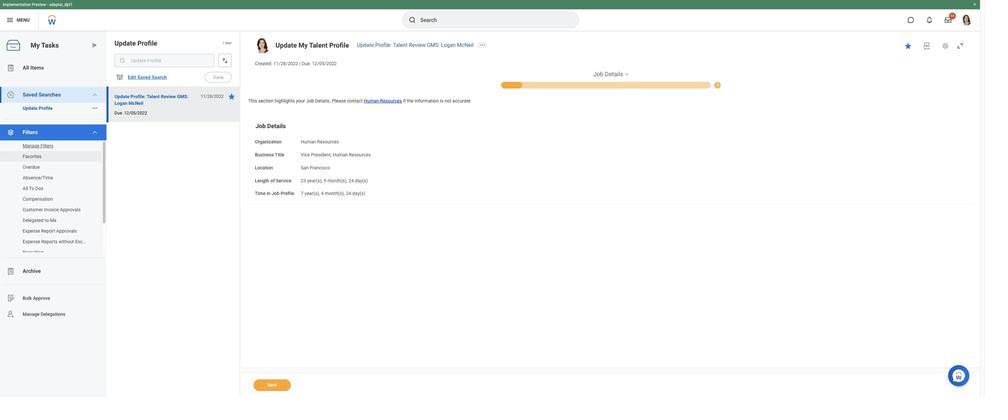 Task type: vqa. For each thing, say whether or not it's contained in the screenshot.


Task type: locate. For each thing, give the bounding box(es) containing it.
location element
[[301, 161, 330, 171]]

0 vertical spatial resources
[[380, 98, 402, 103]]

job details
[[594, 71, 624, 78], [256, 123, 286, 130]]

month(s), inside time in job profile element
[[325, 191, 345, 196]]

expense for expense reports without exceptions
[[23, 239, 40, 244]]

1 vertical spatial filters
[[41, 143, 53, 149]]

0 vertical spatial month(s),
[[328, 178, 348, 183]]

1 horizontal spatial talent
[[309, 41, 328, 49]]

1 horizontal spatial review
[[409, 42, 426, 48]]

24 up time in job profile element
[[349, 178, 354, 183]]

manage down bulk
[[23, 312, 40, 317]]

manage for manage delegations
[[23, 312, 40, 317]]

manage delegations link
[[0, 306, 107, 322]]

0 vertical spatial day(s)
[[355, 178, 368, 183]]

2 expense from the top
[[23, 239, 40, 244]]

1 vertical spatial saved
[[23, 92, 37, 98]]

1 vertical spatial manage
[[23, 312, 40, 317]]

1 horizontal spatial gms:
[[427, 42, 440, 48]]

star image
[[905, 42, 913, 50], [228, 93, 236, 101]]

month(s), inside length of service element
[[328, 178, 348, 183]]

2 horizontal spatial details
[[605, 71, 624, 78]]

0 horizontal spatial update profile: talent review gms: logan mcneil
[[115, 94, 189, 106]]

month(s), right 4
[[325, 191, 345, 196]]

year(s), right the 7 at the left
[[305, 191, 320, 196]]

filters inside button
[[41, 143, 53, 149]]

manage inside button
[[23, 143, 39, 149]]

1 list from the top
[[0, 60, 107, 322]]

1 vertical spatial approvals
[[56, 228, 77, 234]]

expense reports without exceptions button
[[0, 236, 98, 247]]

job details inside "navigation"
[[594, 71, 624, 78]]

all for all to dos
[[23, 186, 28, 191]]

mcneil inside update profile: talent review gms: logan mcneil
[[129, 101, 143, 106]]

year(s), left 9
[[307, 178, 323, 183]]

24
[[349, 178, 354, 183], [346, 191, 351, 196]]

day(s) for 7 year(s), 4 month(s), 24 day(s)
[[353, 191, 366, 196]]

approvals
[[60, 207, 81, 212], [56, 228, 77, 234]]

1 horizontal spatial details
[[315, 98, 330, 103]]

organization element
[[301, 135, 339, 145]]

1 vertical spatial gms:
[[177, 94, 189, 99]]

1 vertical spatial logan
[[115, 101, 128, 106]]

customer invoice approvals button
[[0, 204, 95, 215]]

filters up the manage filters
[[23, 129, 38, 136]]

gms: inside update profile: talent review gms: logan mcneil
[[177, 94, 189, 99]]

all inside button
[[23, 65, 29, 71]]

organization
[[255, 139, 282, 145]]

24 for 23 year(s), 9 month(s), 24 day(s)
[[349, 178, 354, 183]]

all to dos button
[[0, 183, 95, 194]]

business title element
[[301, 148, 371, 158]]

1 vertical spatial expense
[[23, 239, 40, 244]]

2 vertical spatial details
[[267, 123, 286, 130]]

due: inside item list element
[[115, 111, 123, 116]]

1 vertical spatial human
[[301, 139, 316, 145]]

12/05/2022 down update profile: talent review gms: logan mcneil button
[[124, 111, 147, 116]]

|
[[300, 61, 301, 66]]

human resources link
[[364, 98, 402, 103]]

Search Workday  search field
[[421, 13, 565, 27]]

1 vertical spatial profile:
[[131, 94, 146, 99]]

all to dos
[[23, 186, 44, 191]]

customer invoice approvals
[[23, 207, 81, 212]]

24 inside length of service element
[[349, 178, 354, 183]]

human inside organization element
[[301, 139, 316, 145]]

0 horizontal spatial profile:
[[131, 94, 146, 99]]

1 vertical spatial all
[[23, 186, 28, 191]]

1 horizontal spatial mcneil
[[457, 42, 474, 48]]

clipboard image
[[7, 267, 15, 275]]

0 vertical spatial gms:
[[427, 42, 440, 48]]

list containing all items
[[0, 60, 107, 322]]

None text field
[[115, 54, 214, 67]]

justify image
[[6, 16, 14, 24]]

expense inside expense reports without exceptions button
[[23, 239, 40, 244]]

recruiting button
[[0, 247, 95, 258]]

1 expense from the top
[[23, 228, 40, 234]]

0 horizontal spatial star image
[[228, 93, 236, 101]]

2 all from the top
[[23, 186, 28, 191]]

saved right edit
[[137, 75, 151, 80]]

0 horizontal spatial 11/28/2022
[[201, 94, 224, 99]]

saved right clock check image
[[23, 92, 37, 98]]

1 horizontal spatial due:
[[302, 61, 311, 66]]

logan
[[441, 42, 456, 48], [115, 101, 128, 106]]

2 list from the top
[[0, 141, 107, 258]]

expense up recruiting
[[23, 239, 40, 244]]

human
[[364, 98, 379, 103], [301, 139, 316, 145], [333, 152, 348, 158]]

this
[[248, 98, 257, 103]]

due: right related actions icon
[[115, 111, 123, 116]]

human up vice at top left
[[301, 139, 316, 145]]

0 vertical spatial year(s),
[[307, 178, 323, 183]]

notifications large image
[[927, 17, 934, 23]]

24 down 23 year(s), 9 month(s), 24 day(s)
[[346, 191, 351, 196]]

1 manage from the top
[[23, 143, 39, 149]]

0 vertical spatial update profile: talent review gms: logan mcneil
[[357, 42, 474, 48]]

0 vertical spatial job details
[[594, 71, 624, 78]]

0 horizontal spatial talent
[[147, 94, 160, 99]]

logan inside update profile: talent review gms: logan mcneil
[[115, 101, 128, 106]]

0 vertical spatial 12/05/2022
[[312, 61, 337, 66]]

0 horizontal spatial review
[[161, 94, 176, 99]]

approve
[[33, 296, 50, 301]]

24 inside time in job profile element
[[346, 191, 351, 196]]

profile logan mcneil image
[[962, 15, 973, 27]]

0 horizontal spatial gms:
[[177, 94, 189, 99]]

year(s), inside length of service element
[[307, 178, 323, 183]]

0 horizontal spatial 12/05/2022
[[124, 111, 147, 116]]

my up '|'
[[299, 41, 308, 49]]

2 vertical spatial human
[[333, 152, 348, 158]]

chevron down image
[[92, 130, 98, 135]]

11/28/2022 down save button
[[201, 94, 224, 99]]

expense reports without exceptions
[[23, 239, 98, 244]]

1 vertical spatial month(s),
[[325, 191, 345, 196]]

1 vertical spatial mcneil
[[129, 101, 143, 106]]

search image
[[409, 16, 417, 24], [119, 57, 126, 64]]

clock check image
[[7, 91, 15, 99]]

transformation import image
[[91, 42, 98, 49]]

1 horizontal spatial filters
[[41, 143, 53, 149]]

manage
[[23, 143, 39, 149], [23, 312, 40, 317]]

0 vertical spatial logan
[[441, 42, 456, 48]]

1 vertical spatial 12/05/2022
[[124, 111, 147, 116]]

profile inside the job details "navigation"
[[740, 83, 751, 88]]

item
[[225, 41, 232, 45]]

1 horizontal spatial profile:
[[376, 42, 392, 48]]

month(s), up time in job profile element
[[328, 178, 348, 183]]

gms:
[[427, 42, 440, 48], [177, 94, 189, 99]]

job details button
[[594, 70, 624, 78]]

1 horizontal spatial logan
[[441, 42, 456, 48]]

1 vertical spatial resources
[[317, 139, 339, 145]]

0 vertical spatial manage
[[23, 143, 39, 149]]

saved
[[137, 75, 151, 80], [23, 92, 37, 98]]

job details navigation
[[248, 70, 974, 89]]

0 horizontal spatial mcneil
[[129, 101, 143, 106]]

12/05/2022 down update my talent profile at the top
[[312, 61, 337, 66]]

my left tasks on the top
[[31, 41, 40, 49]]

profile inside the my tasks element
[[39, 106, 53, 111]]

1 vertical spatial job details
[[256, 123, 286, 130]]

update profile: talent review gms: logan mcneil inside button
[[115, 94, 189, 106]]

0 vertical spatial expense
[[23, 228, 40, 234]]

1 horizontal spatial my
[[299, 41, 308, 49]]

human right the president,
[[333, 152, 348, 158]]

search image up configure image
[[119, 57, 126, 64]]

2 vertical spatial resources
[[349, 152, 371, 158]]

invoice
[[44, 207, 59, 212]]

0 horizontal spatial resources
[[317, 139, 339, 145]]

day(s)
[[355, 178, 368, 183], [353, 191, 366, 196]]

star image left view printable version (pdf) icon
[[905, 42, 913, 50]]

0 vertical spatial all
[[23, 65, 29, 71]]

0 horizontal spatial due:
[[115, 111, 123, 116]]

saved searches button
[[0, 87, 107, 103]]

0 horizontal spatial human
[[301, 139, 316, 145]]

1 horizontal spatial star image
[[905, 42, 913, 50]]

0 vertical spatial saved
[[137, 75, 151, 80]]

0 vertical spatial profile:
[[376, 42, 392, 48]]

day(s) inside time in job profile element
[[353, 191, 366, 196]]

update profile
[[115, 39, 157, 47], [23, 106, 53, 111]]

human right contact
[[364, 98, 379, 103]]

0 horizontal spatial logan
[[115, 101, 128, 106]]

approvals for expense report approvals
[[56, 228, 77, 234]]

my
[[31, 41, 40, 49], [299, 41, 308, 49]]

1 vertical spatial 11/28/2022
[[201, 94, 224, 99]]

search
[[152, 75, 167, 80]]

update profile inside item list element
[[115, 39, 157, 47]]

absence/time
[[23, 175, 53, 181]]

to
[[29, 186, 34, 191]]

accurate.
[[453, 98, 472, 103]]

absence/time button
[[0, 173, 95, 183]]

is
[[440, 98, 444, 103]]

dos
[[35, 186, 44, 191]]

23
[[301, 178, 306, 183]]

0 horizontal spatial my
[[31, 41, 40, 49]]

delegated to me
[[23, 218, 57, 223]]

profile inside item list element
[[138, 39, 157, 47]]

0 vertical spatial filters
[[23, 129, 38, 136]]

2 horizontal spatial talent
[[393, 42, 408, 48]]

year(s), for 23
[[307, 178, 323, 183]]

7 year(s), 4 month(s), 24 day(s)
[[301, 191, 366, 196]]

all inside button
[[23, 186, 28, 191]]

1 vertical spatial review
[[161, 94, 176, 99]]

0 horizontal spatial details
[[267, 123, 286, 130]]

length of service
[[255, 178, 292, 183]]

0 vertical spatial approvals
[[60, 207, 81, 212]]

save
[[213, 75, 224, 80]]

0 vertical spatial 24
[[349, 178, 354, 183]]

1 all from the top
[[23, 65, 29, 71]]

expense down delegated
[[23, 228, 40, 234]]

1 vertical spatial due:
[[115, 111, 123, 116]]

1 horizontal spatial saved
[[137, 75, 151, 80]]

year(s),
[[307, 178, 323, 183], [305, 191, 320, 196]]

day(s) inside length of service element
[[355, 178, 368, 183]]

1 horizontal spatial human
[[333, 152, 348, 158]]

approvals inside button
[[56, 228, 77, 234]]

day(s) up time in job profile element
[[355, 178, 368, 183]]

0 horizontal spatial job details
[[256, 123, 286, 130]]

1 vertical spatial day(s)
[[353, 191, 366, 196]]

update profile button
[[0, 103, 89, 114]]

1 horizontal spatial job details
[[594, 71, 624, 78]]

star image left 'this'
[[228, 93, 236, 101]]

list
[[0, 60, 107, 322], [0, 141, 107, 258]]

your
[[296, 98, 305, 103]]

11/28/2022 left '|'
[[274, 61, 298, 66]]

resources
[[380, 98, 402, 103], [317, 139, 339, 145], [349, 152, 371, 158]]

0 horizontal spatial search image
[[119, 57, 126, 64]]

all left items
[[23, 65, 29, 71]]

1 horizontal spatial update profile: talent review gms: logan mcneil
[[357, 42, 474, 48]]

year(s), inside time in job profile element
[[305, 191, 320, 196]]

1 horizontal spatial resources
[[349, 152, 371, 158]]

expense
[[23, 228, 40, 234], [23, 239, 40, 244]]

1 horizontal spatial update profile
[[115, 39, 157, 47]]

1 horizontal spatial 12/05/2022
[[312, 61, 337, 66]]

0 vertical spatial update profile
[[115, 39, 157, 47]]

list containing manage filters
[[0, 141, 107, 258]]

0 horizontal spatial saved
[[23, 92, 37, 98]]

approvals right invoice
[[60, 207, 81, 212]]

11/28/2022 inside item list element
[[201, 94, 224, 99]]

job details element
[[248, 117, 974, 204]]

month(s), for 9
[[328, 178, 348, 183]]

approvals inside button
[[60, 207, 81, 212]]

expense inside expense report approvals button
[[23, 228, 40, 234]]

0 vertical spatial 11/28/2022
[[274, 61, 298, 66]]

1 vertical spatial search image
[[119, 57, 126, 64]]

overdue button
[[0, 162, 95, 173]]

exceptions
[[75, 239, 98, 244]]

time in job profile element
[[301, 187, 366, 197]]

day(s) down 23 year(s), 9 month(s), 24 day(s)
[[353, 191, 366, 196]]

clipboard image
[[7, 64, 15, 72]]

1 vertical spatial year(s),
[[305, 191, 320, 196]]

0 vertical spatial star image
[[905, 42, 913, 50]]

0 vertical spatial mcneil
[[457, 42, 474, 48]]

favorites button
[[0, 151, 95, 162]]

1 vertical spatial update profile: talent review gms: logan mcneil
[[115, 94, 189, 106]]

update inside update profile: talent review gms: logan mcneil
[[115, 94, 129, 99]]

profile
[[138, 39, 157, 47], [330, 41, 349, 49], [740, 83, 751, 88], [39, 106, 53, 111], [281, 191, 294, 196]]

1 item
[[223, 41, 232, 45]]

approvals up without
[[56, 228, 77, 234]]

president,
[[311, 152, 332, 158]]

edit
[[128, 75, 136, 80]]

1 vertical spatial update profile
[[23, 106, 53, 111]]

san francisco
[[301, 165, 330, 170]]

item list element
[[107, 31, 240, 397]]

delegations
[[41, 312, 65, 317]]

inbox large image
[[946, 17, 952, 23]]

created: 11/28/2022 | due: 12/05/2022
[[255, 61, 337, 66]]

1 vertical spatial details
[[315, 98, 330, 103]]

search image up the 'update profile: talent review gms: logan mcneil' link
[[409, 16, 417, 24]]

2 manage from the top
[[23, 312, 40, 317]]

next button
[[254, 380, 291, 391]]

filters up favorites button on the top left of page
[[41, 143, 53, 149]]

chevron down image
[[92, 92, 98, 98]]

resources inside business title element
[[349, 152, 371, 158]]

0 horizontal spatial filters
[[23, 129, 38, 136]]

view printable version (pdf) image
[[924, 42, 932, 50]]

manage up favorites
[[23, 143, 39, 149]]

month(s), for 4
[[325, 191, 345, 196]]

favorites
[[23, 154, 42, 159]]

0 vertical spatial details
[[605, 71, 624, 78]]

not
[[445, 98, 452, 103]]

2 horizontal spatial human
[[364, 98, 379, 103]]

due: right '|'
[[302, 61, 311, 66]]

profile:
[[376, 42, 392, 48], [131, 94, 146, 99]]

0 horizontal spatial update profile
[[23, 106, 53, 111]]

all left to
[[23, 186, 28, 191]]

1 vertical spatial 24
[[346, 191, 351, 196]]

23 year(s), 9 month(s), 24 day(s)
[[301, 178, 368, 183]]

0 vertical spatial search image
[[409, 16, 417, 24]]



Task type: describe. For each thing, give the bounding box(es) containing it.
reports
[[41, 239, 58, 244]]

bulk
[[23, 296, 32, 301]]

francisco
[[310, 165, 330, 170]]

save button
[[205, 72, 232, 83]]

to
[[45, 218, 49, 223]]

customer
[[23, 207, 43, 212]]

4
[[321, 191, 324, 196]]

information
[[415, 98, 439, 103]]

1 horizontal spatial 11/28/2022
[[274, 61, 298, 66]]

none text field inside item list element
[[115, 54, 214, 67]]

items
[[30, 65, 44, 71]]

length
[[255, 178, 270, 183]]

archive
[[23, 268, 41, 274]]

gear image
[[943, 43, 950, 49]]

of
[[271, 178, 275, 183]]

profile: inside update profile: talent review gms: logan mcneil
[[131, 94, 146, 99]]

section
[[258, 98, 274, 103]]

overdue
[[23, 165, 40, 170]]

update my talent profile
[[276, 41, 349, 49]]

service
[[276, 178, 292, 183]]

human inside business title element
[[333, 152, 348, 158]]

archive button
[[0, 263, 107, 279]]

vice
[[301, 152, 310, 158]]

search image inside item list element
[[119, 57, 126, 64]]

sort image
[[222, 57, 228, 64]]

vice president, human resources
[[301, 152, 371, 158]]

my tasks element
[[0, 31, 107, 397]]

business
[[255, 152, 274, 158]]

internal
[[718, 83, 731, 88]]

9
[[324, 178, 327, 183]]

talent inside update profile: talent review gms: logan mcneil
[[147, 94, 160, 99]]

fullscreen image
[[957, 42, 965, 50]]

all items button
[[0, 60, 107, 76]]

expense for expense report approvals
[[23, 228, 40, 234]]

year(s), for 7
[[305, 191, 320, 196]]

chevron right image
[[714, 81, 722, 87]]

close environment banner image
[[973, 2, 977, 6]]

33 button
[[942, 13, 957, 27]]

configure image
[[116, 73, 124, 81]]

me
[[50, 218, 57, 223]]

highlights
[[275, 98, 295, 103]]

manage delegations
[[23, 312, 65, 317]]

compensation
[[23, 196, 53, 202]]

expense report approvals button
[[0, 226, 95, 236]]

saved inside dropdown button
[[23, 92, 37, 98]]

related actions image
[[92, 105, 98, 111]]

job details inside region
[[256, 123, 286, 130]]

job inside button
[[732, 83, 739, 88]]

0 vertical spatial human
[[364, 98, 379, 103]]

profile inside "job details" element
[[281, 191, 294, 196]]

1 horizontal spatial search image
[[409, 16, 417, 24]]

saved inside button
[[137, 75, 151, 80]]

0 vertical spatial due:
[[302, 61, 311, 66]]

saved searches
[[23, 92, 61, 98]]

1
[[223, 41, 224, 45]]

menu banner
[[0, 0, 981, 31]]

12/05/2022 inside item list element
[[124, 111, 147, 116]]

update inside the my tasks element
[[23, 106, 38, 111]]

compensation button
[[0, 194, 95, 204]]

bulk approve link
[[0, 290, 107, 306]]

0 vertical spatial review
[[409, 42, 426, 48]]

edit saved search
[[128, 75, 167, 80]]

human resources
[[301, 139, 339, 145]]

history
[[752, 83, 765, 88]]

title
[[275, 152, 284, 158]]

2 horizontal spatial resources
[[380, 98, 402, 103]]

approvals for customer invoice approvals
[[60, 207, 81, 212]]

in
[[267, 191, 271, 196]]

1 vertical spatial star image
[[228, 93, 236, 101]]

edit saved search button
[[125, 71, 170, 84]]

this section highlights your job details . please contact human resources if the information is not accurate.
[[248, 98, 472, 103]]

internal job profile history
[[718, 83, 765, 88]]

all for all items
[[23, 65, 29, 71]]

details inside popup button
[[605, 71, 624, 78]]

tasks
[[41, 41, 59, 49]]

update profile: talent review gms: logan mcneil link
[[357, 42, 474, 48]]

delegated
[[23, 218, 44, 223]]

next
[[268, 383, 277, 388]]

user plus image
[[7, 310, 15, 318]]

-
[[47, 2, 48, 7]]

delegated to me button
[[0, 215, 95, 226]]

expense report approvals
[[23, 228, 77, 234]]

job details region
[[248, 96, 974, 214]]

san
[[301, 165, 309, 170]]

please
[[332, 98, 346, 103]]

report
[[41, 228, 55, 234]]

implementation
[[3, 2, 31, 7]]

filters inside dropdown button
[[23, 129, 38, 136]]

length of service element
[[301, 174, 368, 184]]

time in job profile
[[255, 191, 294, 196]]

33
[[951, 14, 955, 18]]

resources inside organization element
[[317, 139, 339, 145]]

the
[[407, 98, 414, 103]]

time
[[255, 191, 266, 196]]

contact
[[347, 98, 363, 103]]

bulk approve
[[23, 296, 50, 301]]

if
[[403, 98, 406, 103]]

without
[[59, 239, 74, 244]]

7
[[301, 191, 304, 196]]

my tasks
[[31, 41, 59, 49]]

review inside update profile: talent review gms: logan mcneil
[[161, 94, 176, 99]]

business title
[[255, 152, 284, 158]]

manage filters
[[23, 143, 53, 149]]

filters button
[[0, 125, 107, 141]]

due: 12/05/2022
[[115, 111, 147, 116]]

employee's photo (logan mcneil) image
[[255, 38, 270, 53]]

day(s) for 23 year(s), 9 month(s), 24 day(s)
[[355, 178, 368, 183]]

update profile: talent review gms: logan mcneil button
[[115, 93, 197, 107]]

24 for 7 year(s), 4 month(s), 24 day(s)
[[346, 191, 351, 196]]

location
[[255, 165, 273, 170]]

all items
[[23, 65, 44, 71]]

created:
[[255, 61, 272, 66]]

rename image
[[7, 294, 15, 302]]

menu
[[17, 17, 30, 23]]

update profile inside button
[[23, 106, 53, 111]]

perspective image
[[7, 129, 15, 137]]

job inside popup button
[[594, 71, 604, 78]]

searches
[[39, 92, 61, 98]]

internal job profile history button
[[714, 81, 765, 89]]

manage for manage filters
[[23, 143, 39, 149]]

preview
[[32, 2, 46, 7]]

recruiting
[[23, 250, 44, 255]]



